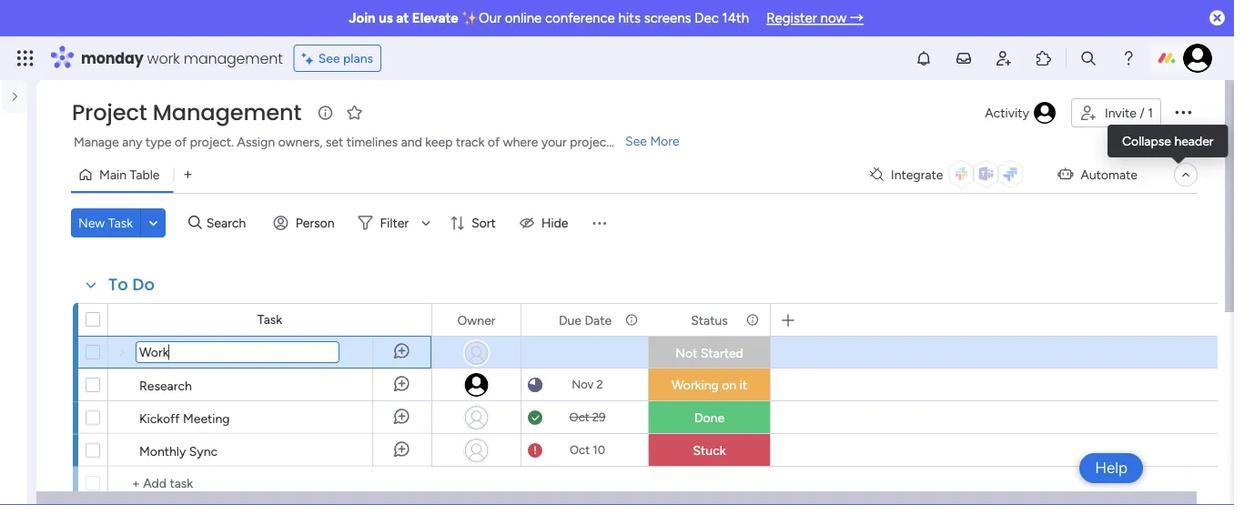 Task type: vqa. For each thing, say whether or not it's contained in the screenshot.
Where
yes



Task type: locate. For each thing, give the bounding box(es) containing it.
see
[[318, 51, 340, 66], [625, 133, 647, 149]]

oct left 10
[[570, 443, 590, 457]]

see plans
[[318, 51, 373, 66]]

date
[[585, 312, 612, 328]]

do
[[133, 273, 155, 296]]

To Do field
[[104, 273, 159, 297]]

meeting
[[183, 411, 230, 426]]

None field
[[137, 342, 339, 362]]

monday work management
[[81, 48, 283, 68]]

1 horizontal spatial column information image
[[746, 313, 760, 327]]

1 vertical spatial see
[[625, 133, 647, 149]]

0 vertical spatial oct
[[569, 410, 590, 425]]

1
[[1148, 105, 1153, 121]]

1 vertical spatial task
[[257, 312, 282, 327]]

automate
[[1081, 167, 1138, 183]]

invite members image
[[995, 49, 1013, 67]]

see for see more
[[625, 133, 647, 149]]

v2 search image
[[188, 213, 202, 233]]

elevate
[[412, 10, 459, 26]]

see left plans
[[318, 51, 340, 66]]

and
[[401, 134, 422, 150]]

kickoff meeting
[[139, 411, 230, 426]]

column information image
[[624, 313, 639, 327], [746, 313, 760, 327]]

screens
[[644, 10, 691, 26]]

help
[[1095, 459, 1128, 477]]

kickoff
[[139, 411, 180, 426]]

hits
[[619, 10, 641, 26]]

Status field
[[687, 310, 733, 330]]

main table
[[99, 167, 160, 183]]

due date
[[559, 312, 612, 328]]

new task button
[[71, 208, 140, 238]]

work
[[147, 48, 180, 68]]

0 horizontal spatial of
[[175, 134, 187, 150]]

collapse
[[1122, 133, 1172, 149]]

help button
[[1080, 453, 1143, 483]]

workspaces selection and actions image
[[17, 181, 36, 199]]

it
[[740, 377, 747, 393]]

oct for oct 29
[[569, 410, 590, 425]]

0 horizontal spatial task
[[108, 215, 133, 231]]

dec
[[695, 10, 719, 26]]

column information image right date at the left bottom of page
[[624, 313, 639, 327]]

owner
[[457, 312, 496, 328]]

nov
[[572, 377, 594, 392]]

1 horizontal spatial of
[[488, 134, 500, 150]]

keep
[[425, 134, 453, 150]]

to
[[108, 273, 128, 296]]

see more link
[[624, 132, 682, 150]]

conference
[[545, 10, 615, 26]]

working on it
[[672, 377, 747, 393]]

where
[[503, 134, 538, 150]]

main table button
[[71, 160, 173, 189]]

add view image
[[184, 168, 192, 181]]

assign
[[237, 134, 275, 150]]

register now →
[[767, 10, 864, 26]]

invite / 1 button
[[1071, 98, 1162, 127]]

0 vertical spatial see
[[318, 51, 340, 66]]

of right type on the top of page
[[175, 134, 187, 150]]

header
[[1175, 133, 1214, 149]]

oct
[[569, 410, 590, 425], [570, 443, 590, 457]]

see for see plans
[[318, 51, 340, 66]]

Due Date field
[[554, 310, 616, 330]]

monday
[[81, 48, 143, 68]]

research
[[139, 378, 192, 393]]

workspace options image
[[18, 180, 36, 199]]

our
[[479, 10, 502, 26]]

table
[[130, 167, 160, 183]]

0 horizontal spatial column information image
[[624, 313, 639, 327]]

list box
[[0, 251, 36, 505]]

project
[[570, 134, 611, 150]]

register
[[767, 10, 817, 26]]

sort button
[[442, 208, 507, 238]]

column information image right the status
[[746, 313, 760, 327]]

home image
[[16, 96, 35, 115]]

integrate
[[891, 167, 943, 183]]

of right track
[[488, 134, 500, 150]]

new task
[[78, 215, 133, 231]]

invite
[[1105, 105, 1137, 121]]

1 column information image from the left
[[624, 313, 639, 327]]

of
[[175, 134, 187, 150], [488, 134, 500, 150]]

0 horizontal spatial see
[[318, 51, 340, 66]]

10
[[593, 443, 605, 457]]

oct 10
[[570, 443, 605, 457]]

2 column information image from the left
[[746, 313, 760, 327]]

project management
[[72, 97, 302, 128]]

filter button
[[351, 208, 437, 238]]

stands.
[[614, 134, 655, 150]]

task
[[108, 215, 133, 231], [257, 312, 282, 327]]

see more
[[625, 133, 680, 149]]

0 vertical spatial task
[[108, 215, 133, 231]]

join
[[349, 10, 376, 26]]

hide button
[[512, 208, 579, 238]]

1 of from the left
[[175, 134, 187, 150]]

1 horizontal spatial see
[[625, 133, 647, 149]]

apps image
[[1035, 49, 1053, 67]]

your
[[542, 134, 567, 150]]

more
[[650, 133, 680, 149]]

oct left 29
[[569, 410, 590, 425]]

manage
[[74, 134, 119, 150]]

1 vertical spatial oct
[[570, 443, 590, 457]]

to do
[[108, 273, 155, 296]]

see inside button
[[318, 51, 340, 66]]

1 horizontal spatial task
[[257, 312, 282, 327]]

option
[[0, 254, 27, 258]]

on
[[722, 377, 737, 393]]

status
[[691, 312, 728, 328]]

timelines
[[347, 134, 398, 150]]

my work image
[[16, 129, 33, 145]]

see left more
[[625, 133, 647, 149]]

nov 2
[[572, 377, 603, 392]]

inbox image
[[955, 49, 973, 67]]



Task type: describe. For each thing, give the bounding box(es) containing it.
search everything image
[[1080, 49, 1098, 67]]

management
[[184, 48, 283, 68]]

new
[[78, 215, 105, 231]]

track
[[456, 134, 485, 150]]

task inside "button"
[[108, 215, 133, 231]]

dapulse integrations image
[[870, 168, 884, 182]]

us
[[379, 10, 393, 26]]

oct 29
[[569, 410, 606, 425]]

online
[[505, 10, 542, 26]]

started
[[701, 345, 744, 361]]

join us at elevate ✨ our online conference hits screens dec 14th
[[349, 10, 749, 26]]

working
[[672, 377, 719, 393]]

see plans button
[[294, 45, 382, 72]]

menu image
[[590, 214, 608, 232]]

collapse header
[[1122, 133, 1214, 149]]

at
[[396, 10, 409, 26]]

add to favorites image
[[345, 103, 364, 122]]

v2 overdue deadline image
[[528, 442, 543, 459]]

now
[[821, 10, 847, 26]]

person
[[296, 215, 335, 231]]

filter
[[380, 215, 409, 231]]

activity
[[985, 105, 1030, 121]]

monthly
[[139, 443, 186, 459]]

sync
[[189, 443, 218, 459]]

column information image for status
[[746, 313, 760, 327]]

2 of from the left
[[488, 134, 500, 150]]

not
[[676, 345, 698, 361]]

oct for oct 10
[[570, 443, 590, 457]]

show board description image
[[314, 104, 336, 122]]

activity button
[[978, 98, 1064, 127]]

manage any type of project. assign owners, set timelines and keep track of where your project stands.
[[74, 134, 655, 150]]

✨
[[462, 10, 476, 26]]

bob builder image
[[1183, 44, 1213, 73]]

/
[[1140, 105, 1145, 121]]

collapse board header image
[[1179, 168, 1193, 182]]

angle down image
[[149, 216, 158, 230]]

29
[[592, 410, 606, 425]]

project
[[72, 97, 147, 128]]

monthly sync
[[139, 443, 218, 459]]

2
[[597, 377, 603, 392]]

14th
[[722, 10, 749, 26]]

register now → link
[[767, 10, 864, 26]]

select product image
[[16, 49, 35, 67]]

autopilot image
[[1058, 162, 1074, 185]]

management
[[153, 97, 302, 128]]

person button
[[266, 208, 345, 238]]

not started
[[676, 345, 744, 361]]

Search field
[[202, 210, 256, 236]]

→
[[850, 10, 864, 26]]

options image
[[1173, 101, 1194, 123]]

Project Management field
[[67, 97, 306, 128]]

help image
[[1120, 49, 1138, 67]]

main
[[99, 167, 127, 183]]

set
[[326, 134, 344, 150]]

+ Add task text field
[[117, 472, 423, 494]]

due
[[559, 312, 582, 328]]

owners,
[[278, 134, 323, 150]]

hide
[[541, 215, 568, 231]]

invite / 1
[[1105, 105, 1153, 121]]

arrow down image
[[415, 212, 437, 234]]

sort
[[472, 215, 496, 231]]

plans
[[343, 51, 373, 66]]

type
[[146, 134, 172, 150]]

done
[[694, 410, 725, 426]]

v2 done deadline image
[[528, 409, 543, 426]]

any
[[122, 134, 142, 150]]

project.
[[190, 134, 234, 150]]

stuck
[[693, 443, 726, 458]]

column information image for due date
[[624, 313, 639, 327]]

Owner field
[[453, 310, 500, 330]]

notifications image
[[915, 49, 933, 67]]



